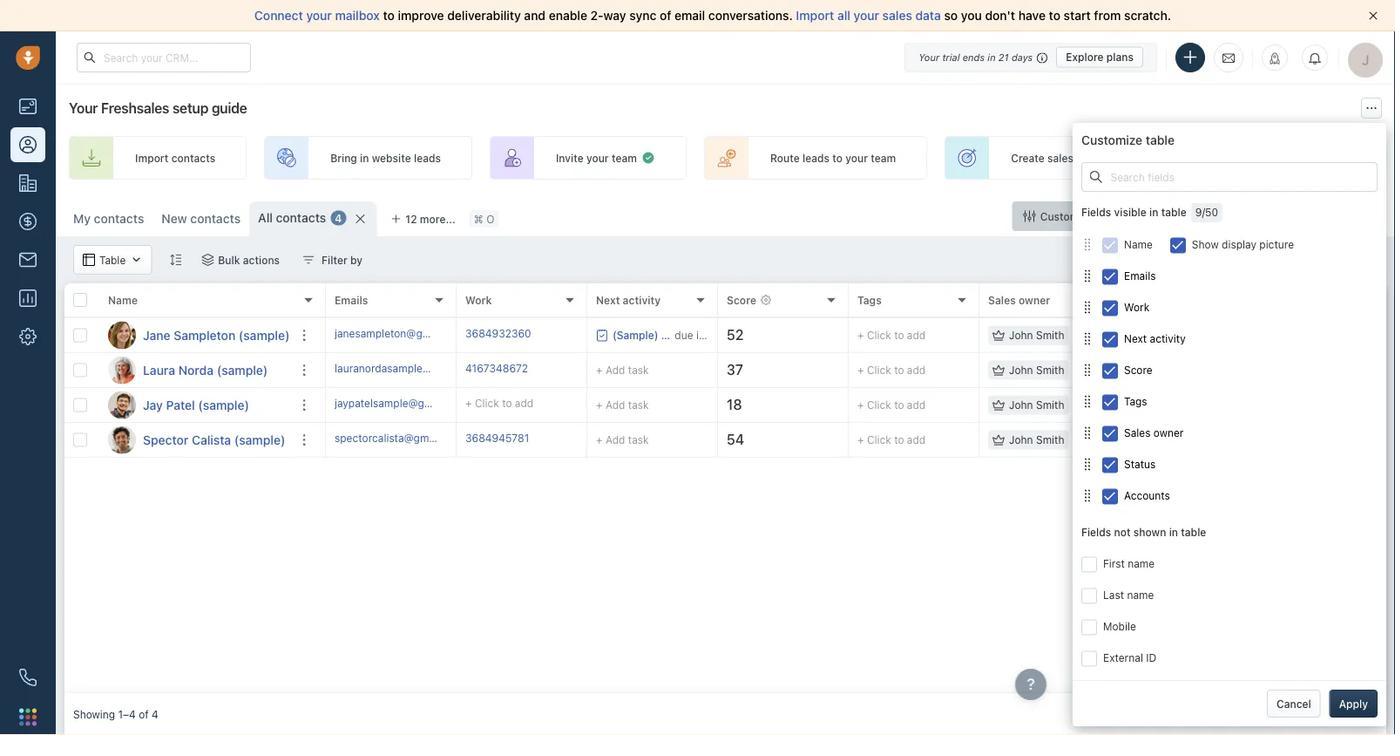 Task type: vqa. For each thing, say whether or not it's contained in the screenshot.
(or
no



Task type: describe. For each thing, give the bounding box(es) containing it.
enable
[[549, 8, 588, 23]]

filter by
[[322, 254, 363, 266]]

row group containing jane sampleton (sample)
[[65, 318, 326, 458]]

more...
[[420, 213, 456, 225]]

click for 37
[[867, 364, 892, 376]]

j image
[[108, 321, 136, 349]]

connect
[[255, 8, 303, 23]]

scratch.
[[1125, 8, 1172, 23]]

your for your trial ends in 21 days
[[919, 51, 940, 63]]

in right shown
[[1170, 526, 1179, 538]]

sales inside button
[[1125, 427, 1151, 439]]

jay patel (sample) link
[[143, 396, 249, 414]]

invite
[[556, 152, 584, 164]]

import for import contacts link
[[135, 152, 169, 164]]

next inside grid
[[596, 294, 620, 306]]

3684945781 link
[[466, 431, 529, 449]]

lauranordasample@gmail.com link
[[335, 361, 483, 379]]

jane
[[143, 328, 171, 342]]

next inside button
[[1125, 332, 1148, 345]]

your right up
[[1276, 152, 1299, 164]]

owner inside grid
[[1019, 294, 1051, 306]]

+ click to add for 37
[[858, 364, 926, 376]]

0 horizontal spatial score
[[727, 294, 757, 306]]

1 horizontal spatial name
[[1125, 238, 1153, 250]]

18
[[727, 396, 743, 413]]

9
[[1196, 206, 1203, 219]]

import contacts link
[[69, 136, 247, 180]]

apply
[[1340, 698, 1369, 710]]

your right route
[[846, 152, 868, 164]]

add for 18
[[606, 399, 626, 411]]

connect your mailbox to improve deliverability and enable 2-way sync of email conversations. import all your sales data so you don't have to start from scratch.
[[255, 8, 1172, 23]]

row group containing 52
[[326, 318, 1396, 458]]

container_wx8msf4aqz5i3rn1 image inside the 'tags' button
[[1082, 395, 1094, 407]]

mailbox
[[335, 8, 380, 23]]

contacts inside button
[[1202, 210, 1246, 222]]

container_wx8msf4aqz5i3rn1 image inside work button
[[1082, 301, 1094, 313]]

your trial ends in 21 days
[[919, 51, 1033, 63]]

0 vertical spatial tags
[[858, 294, 882, 306]]

my contacts
[[73, 211, 144, 226]]

container_wx8msf4aqz5i3rn1 image inside bulk actions button
[[202, 254, 214, 266]]

your freshsales setup guide
[[69, 100, 247, 116]]

j image
[[108, 391, 136, 419]]

sales owner button
[[1082, 417, 1378, 448]]

container_wx8msf4aqz5i3rn1 image inside sales owner button
[[1082, 427, 1094, 439]]

fields not shown in table
[[1082, 526, 1207, 538]]

visible
[[1115, 206, 1147, 219]]

don't
[[986, 8, 1016, 23]]

contacts right all
[[276, 211, 326, 225]]

spectorcalista@gmail.com 3684945781
[[335, 432, 529, 444]]

picture
[[1260, 238, 1295, 250]]

apply button
[[1330, 690, 1378, 718]]

52
[[727, 327, 744, 343]]

all contacts link
[[258, 209, 326, 227]]

way
[[604, 8, 627, 23]]

my
[[73, 211, 91, 226]]

container_wx8msf4aqz5i3rn1 image inside customize table button
[[1024, 210, 1036, 222]]

sequence
[[1077, 152, 1126, 164]]

⌘
[[474, 213, 484, 225]]

press space to select this row. row containing laura norda (sample)
[[65, 353, 326, 388]]

bring in website leads link
[[264, 136, 473, 180]]

patel
[[166, 398, 195, 412]]

email
[[675, 8, 706, 23]]

connect your mailbox link
[[255, 8, 383, 23]]

jay patel (sample)
[[143, 398, 249, 412]]

smith for 52
[[1037, 329, 1065, 341]]

data
[[916, 8, 942, 23]]

accounts button
[[1082, 480, 1378, 511]]

create sales sequence link
[[945, 136, 1157, 180]]

next activity button
[[1082, 323, 1378, 354]]

jaypatelsample@gmail.com link
[[335, 396, 469, 414]]

john smith for 54
[[1010, 434, 1065, 446]]

janesampleton@gmail.com link
[[335, 326, 467, 345]]

ends
[[963, 51, 985, 63]]

first name
[[1104, 557, 1155, 570]]

name for first name
[[1128, 557, 1155, 570]]

activity inside grid
[[623, 294, 661, 306]]

12
[[406, 213, 417, 225]]

guide
[[212, 100, 247, 116]]

2 leads from the left
[[803, 152, 830, 164]]

spector
[[143, 432, 189, 447]]

work inside button
[[1125, 301, 1150, 313]]

(sample) for jane sampleton (sample)
[[239, 328, 290, 342]]

route leads to your team
[[771, 152, 896, 164]]

showing
[[73, 708, 115, 720]]

laura norda (sample)
[[143, 363, 268, 377]]

actions
[[243, 254, 280, 266]]

next activity inside button
[[1125, 332, 1186, 345]]

Search your CRM... text field
[[77, 43, 251, 72]]

bulk actions button
[[190, 245, 291, 275]]

smith for 54
[[1037, 434, 1065, 446]]

2 team from the left
[[871, 152, 896, 164]]

calista
[[192, 432, 231, 447]]

spectorcalista@gmail.com link
[[335, 431, 464, 449]]

in left 21
[[988, 51, 996, 63]]

container_wx8msf4aqz5i3rn1 image inside emails button
[[1082, 270, 1094, 282]]

janesampleton@gmail.com 3684932360
[[335, 327, 532, 339]]

(sample) for jay patel (sample)
[[198, 398, 249, 412]]

name inside name column header
[[108, 294, 138, 306]]

+ click to add for 52
[[858, 329, 926, 341]]

1 leads from the left
[[414, 152, 441, 164]]

add for 18
[[908, 399, 926, 411]]

customize table inside customize table button
[[1041, 210, 1122, 222]]

table right shown
[[1182, 526, 1207, 538]]

status inside button
[[1125, 458, 1156, 470]]

showing 1–4 of 4
[[73, 708, 158, 720]]

tags button
[[1082, 386, 1378, 417]]

show display picture
[[1193, 238, 1295, 250]]

accounts
[[1125, 489, 1171, 502]]

task for 18
[[628, 399, 649, 411]]

emails button
[[1082, 260, 1378, 291]]

john smith for 52
[[1010, 329, 1065, 341]]

fields for fields visible in table 9 / 50
[[1082, 206, 1112, 219]]

route leads to your team link
[[704, 136, 928, 180]]

jay
[[143, 398, 163, 412]]

l image
[[108, 356, 136, 384]]

1 vertical spatial emails
[[335, 294, 368, 306]]

press space to select this row. row containing 52
[[326, 318, 1396, 353]]

smith for 37
[[1037, 364, 1065, 376]]

0 vertical spatial customize
[[1082, 133, 1143, 147]]

1–4
[[118, 708, 136, 720]]

qualified for 54
[[1139, 434, 1183, 446]]

bulk actions
[[218, 254, 280, 266]]

name for last name
[[1128, 589, 1155, 601]]

you
[[962, 8, 982, 23]]

deliverability
[[448, 8, 521, 23]]

janesampleton@gmail.com
[[335, 327, 467, 339]]

new contacts
[[162, 211, 241, 226]]

1 team from the left
[[612, 152, 637, 164]]

contacts right my
[[94, 211, 144, 226]]

fields visible in table 9 / 50
[[1082, 206, 1219, 219]]

all
[[838, 8, 851, 23]]

bring in website leads
[[331, 152, 441, 164]]

+ add task for 37
[[596, 364, 649, 376]]

spector calista (sample)
[[143, 432, 285, 447]]

set up your sales pipeline
[[1241, 152, 1371, 164]]

phone element
[[10, 660, 45, 695]]

customize inside button
[[1041, 210, 1094, 222]]

jane sampleton (sample) link
[[143, 327, 290, 344]]

3684945781
[[466, 432, 529, 444]]

tags inside button
[[1125, 395, 1148, 407]]

add for 54
[[908, 434, 926, 446]]

trial
[[943, 51, 960, 63]]

54
[[727, 431, 745, 448]]

import contacts for import contacts link
[[135, 152, 215, 164]]

+ click to add for 54
[[858, 434, 926, 446]]

have
[[1019, 8, 1046, 23]]



Task type: locate. For each thing, give the bounding box(es) containing it.
contacts right the new at the left top
[[190, 211, 241, 226]]

by
[[350, 254, 363, 266]]

1 horizontal spatial score
[[1125, 364, 1153, 376]]

your left trial
[[919, 51, 940, 63]]

0 vertical spatial add
[[606, 364, 626, 376]]

owner inside button
[[1154, 427, 1184, 439]]

1 vertical spatial add
[[606, 399, 626, 411]]

table inside button
[[1097, 210, 1122, 222]]

grid containing 52
[[65, 282, 1396, 693]]

0 vertical spatial 4
[[335, 212, 342, 224]]

work inside grid
[[466, 294, 492, 306]]

set up your sales pipeline link
[[1175, 136, 1396, 180]]

1 horizontal spatial sales
[[1125, 427, 1151, 439]]

1 vertical spatial sales
[[1125, 427, 1151, 439]]

0 horizontal spatial name
[[108, 294, 138, 306]]

container_wx8msf4aqz5i3rn1 image inside accounts button
[[1082, 489, 1094, 502]]

team
[[612, 152, 637, 164], [871, 152, 896, 164]]

0 vertical spatial name
[[1125, 238, 1153, 250]]

0 horizontal spatial next
[[596, 294, 620, 306]]

1 add from the top
[[606, 364, 626, 376]]

4 right 1–4
[[152, 708, 158, 720]]

explore
[[1067, 51, 1104, 63]]

table down "sequence"
[[1097, 210, 1122, 222]]

import inside button
[[1166, 210, 1200, 222]]

1 vertical spatial your
[[69, 100, 98, 116]]

import for import contacts button
[[1166, 210, 1200, 222]]

3 + add task from the top
[[596, 434, 649, 446]]

customize table up "sequence"
[[1082, 133, 1175, 147]]

1 vertical spatial status
[[1125, 458, 1156, 470]]

1 vertical spatial task
[[628, 399, 649, 411]]

route
[[771, 152, 800, 164]]

customize down create sales sequence
[[1041, 210, 1094, 222]]

of right 1–4
[[139, 708, 149, 720]]

2 vertical spatial + add task
[[596, 434, 649, 446]]

press space to select this row. row containing spector calista (sample)
[[65, 423, 326, 458]]

2 vertical spatial import
[[1166, 210, 1200, 222]]

2 john smith from the top
[[1010, 364, 1065, 376]]

1 vertical spatial + add task
[[596, 399, 649, 411]]

s image
[[108, 426, 136, 454]]

leads right website
[[414, 152, 441, 164]]

customize table down create sales sequence
[[1041, 210, 1122, 222]]

email image
[[1223, 50, 1235, 65]]

and
[[524, 8, 546, 23]]

0 vertical spatial sales owner
[[989, 294, 1051, 306]]

qualified for 37
[[1139, 364, 1183, 376]]

of right sync
[[660, 8, 672, 23]]

activity inside next activity button
[[1151, 332, 1186, 345]]

3 smith from the top
[[1037, 399, 1065, 411]]

emails
[[1125, 270, 1157, 282], [335, 294, 368, 306]]

click for 54
[[867, 434, 892, 446]]

john for 52
[[1010, 329, 1034, 341]]

conversations.
[[709, 8, 793, 23]]

(sample) right calista
[[234, 432, 285, 447]]

2 add from the top
[[606, 399, 626, 411]]

click
[[867, 329, 892, 341], [867, 364, 892, 376], [475, 397, 499, 409], [867, 399, 892, 411], [867, 434, 892, 446]]

1 + click to add from the top
[[858, 329, 926, 341]]

emails inside button
[[1125, 270, 1157, 282]]

import contacts
[[135, 152, 215, 164], [1166, 210, 1246, 222]]

press space to select this row. row containing 54
[[326, 423, 1396, 458]]

0 vertical spatial activity
[[623, 294, 661, 306]]

+ click to add for 18
[[858, 399, 926, 411]]

+ add task for 18
[[596, 399, 649, 411]]

sales
[[883, 8, 913, 23], [1048, 152, 1074, 164], [1302, 152, 1328, 164]]

3684932360 link
[[466, 326, 532, 345]]

shown
[[1134, 526, 1167, 538]]

4 john from the top
[[1010, 434, 1034, 446]]

smith for 18
[[1037, 399, 1065, 411]]

table button
[[73, 245, 152, 275]]

table up fields visible in table 9 / 50
[[1146, 133, 1175, 147]]

0 horizontal spatial team
[[612, 152, 637, 164]]

2 horizontal spatial import
[[1166, 210, 1200, 222]]

0 vertical spatial fields
[[1082, 206, 1112, 219]]

(sample) right "sampleton"
[[239, 328, 290, 342]]

invite your team link
[[490, 136, 687, 180]]

container_wx8msf4aqz5i3rn1 image inside status button
[[1082, 458, 1094, 470]]

(sample)
[[239, 328, 290, 342], [217, 363, 268, 377], [198, 398, 249, 412], [234, 432, 285, 447]]

setup
[[172, 100, 209, 116]]

start
[[1064, 8, 1091, 23]]

leads
[[414, 152, 441, 164], [803, 152, 830, 164]]

id
[[1147, 652, 1157, 664]]

0 vertical spatial emails
[[1125, 270, 1157, 282]]

0 vertical spatial of
[[660, 8, 672, 23]]

website
[[372, 152, 411, 164]]

press space to select this row. row containing 37
[[326, 353, 1396, 388]]

1 vertical spatial name
[[108, 294, 138, 306]]

1 task from the top
[[628, 364, 649, 376]]

4 + click to add from the top
[[858, 434, 926, 446]]

sales right create
[[1048, 152, 1074, 164]]

container_wx8msf4aqz5i3rn1 image
[[642, 151, 656, 165], [1091, 171, 1103, 183], [1024, 210, 1036, 222], [83, 254, 95, 266], [130, 254, 142, 266], [202, 254, 214, 266], [1082, 270, 1094, 282], [1082, 301, 1094, 313], [596, 329, 609, 341], [993, 329, 1005, 341], [1082, 332, 1094, 345], [1082, 364, 1094, 376], [1082, 395, 1094, 407], [1082, 489, 1094, 502]]

0 vertical spatial your
[[919, 51, 940, 63]]

0 vertical spatial + add task
[[596, 364, 649, 376]]

your right all at right top
[[854, 8, 880, 23]]

12 more...
[[406, 213, 456, 225]]

1 vertical spatial qualified
[[1139, 364, 1183, 376]]

1 vertical spatial activity
[[1151, 332, 1186, 345]]

0 vertical spatial sales
[[989, 294, 1016, 306]]

name column header
[[99, 283, 326, 318]]

1 horizontal spatial leads
[[803, 152, 830, 164]]

0 horizontal spatial activity
[[623, 294, 661, 306]]

add for 52
[[908, 329, 926, 341]]

0 vertical spatial import contacts
[[135, 152, 215, 164]]

2 + add task from the top
[[596, 399, 649, 411]]

customize
[[1082, 133, 1143, 147], [1041, 210, 1094, 222]]

next
[[596, 294, 620, 306], [1125, 332, 1148, 345]]

1 horizontal spatial import
[[796, 8, 835, 23]]

to
[[383, 8, 395, 23], [1049, 8, 1061, 23], [833, 152, 843, 164], [895, 329, 905, 341], [895, 364, 905, 376], [502, 397, 512, 409], [895, 399, 905, 411], [895, 434, 905, 446]]

sync
[[630, 8, 657, 23]]

import left all at right top
[[796, 8, 835, 23]]

display
[[1222, 238, 1257, 250]]

container_wx8msf4aqz5i3rn1 image inside next activity button
[[1082, 332, 1094, 345]]

name row
[[65, 283, 326, 318]]

status inside grid
[[1120, 294, 1153, 306]]

1 smith from the top
[[1037, 329, 1065, 341]]

click for 52
[[867, 329, 892, 341]]

create sales sequence
[[1012, 152, 1126, 164]]

john for 37
[[1010, 364, 1034, 376]]

3 john smith from the top
[[1010, 399, 1065, 411]]

jaypatelsample@gmail.com + click to add
[[335, 397, 534, 409]]

score up unqualified
[[1125, 364, 1153, 376]]

/
[[1203, 206, 1206, 219]]

4 inside all contacts 4
[[335, 212, 342, 224]]

1 vertical spatial customize
[[1041, 210, 1094, 222]]

0 horizontal spatial sales
[[989, 294, 1016, 306]]

import contacts button
[[1143, 201, 1255, 231]]

1 vertical spatial name
[[1128, 589, 1155, 601]]

1 vertical spatial customize table
[[1041, 210, 1122, 222]]

+
[[858, 329, 865, 341], [858, 364, 865, 376], [596, 364, 603, 376], [466, 397, 472, 409], [858, 399, 865, 411], [596, 399, 603, 411], [858, 434, 865, 446], [596, 434, 603, 446]]

row group
[[65, 318, 326, 458], [326, 318, 1396, 458]]

name down visible at top right
[[1125, 238, 1153, 250]]

(sample) for spector calista (sample)
[[234, 432, 285, 447]]

add for 54
[[606, 434, 626, 446]]

0 horizontal spatial leads
[[414, 152, 441, 164]]

3 task from the top
[[628, 434, 649, 446]]

1 vertical spatial of
[[139, 708, 149, 720]]

import contacts for import contacts button
[[1166, 210, 1246, 222]]

0 horizontal spatial sales
[[883, 8, 913, 23]]

freshworks switcher image
[[19, 708, 37, 726]]

1 vertical spatial owner
[[1154, 427, 1184, 439]]

cancel button
[[1268, 690, 1322, 718]]

container_wx8msf4aqz5i3rn1 image inside score button
[[1082, 364, 1094, 376]]

0 horizontal spatial next activity
[[596, 294, 661, 306]]

explore plans link
[[1057, 47, 1144, 68]]

4 up filter by
[[335, 212, 342, 224]]

sales left pipeline
[[1302, 152, 1328, 164]]

import contacts up show on the right top
[[1166, 210, 1246, 222]]

score inside button
[[1125, 364, 1153, 376]]

1 john from the top
[[1010, 329, 1034, 341]]

sales
[[989, 294, 1016, 306], [1125, 427, 1151, 439]]

3 john from the top
[[1010, 399, 1034, 411]]

john smith for 37
[[1010, 364, 1065, 376]]

0 horizontal spatial your
[[69, 100, 98, 116]]

import contacts inside button
[[1166, 210, 1246, 222]]

2 + click to add from the top
[[858, 364, 926, 376]]

2-
[[591, 8, 604, 23]]

3 add from the top
[[606, 434, 626, 446]]

sales left data
[[883, 8, 913, 23]]

container_wx8msf4aqz5i3rn1 image
[[1082, 238, 1094, 250], [303, 254, 315, 266], [993, 364, 1005, 376], [993, 399, 1005, 411], [1082, 427, 1094, 439], [993, 434, 1005, 446], [1082, 458, 1094, 470]]

1 vertical spatial import contacts
[[1166, 210, 1246, 222]]

1 qualified from the top
[[1139, 329, 1183, 341]]

norda
[[179, 363, 214, 377]]

1 fields from the top
[[1082, 206, 1112, 219]]

contacts down setup
[[171, 152, 215, 164]]

container_wx8msf4aqz5i3rn1 image inside invite your team link
[[642, 151, 656, 165]]

john smith for 18
[[1010, 399, 1065, 411]]

import
[[796, 8, 835, 23], [135, 152, 169, 164], [1166, 210, 1200, 222]]

Search fields field
[[1082, 162, 1378, 192]]

score button
[[1082, 354, 1378, 386]]

1 horizontal spatial your
[[919, 51, 940, 63]]

name right last
[[1128, 589, 1155, 601]]

table
[[99, 254, 126, 266]]

1 + add task from the top
[[596, 364, 649, 376]]

import all your sales data link
[[796, 8, 945, 23]]

table left 9
[[1162, 206, 1187, 219]]

1 horizontal spatial work
[[1125, 301, 1150, 313]]

in right visible at top right
[[1150, 206, 1159, 219]]

1 horizontal spatial tags
[[1125, 395, 1148, 407]]

invite your team
[[556, 152, 637, 164]]

import contacts down setup
[[135, 152, 215, 164]]

1 vertical spatial fields
[[1082, 526, 1112, 538]]

4 john smith from the top
[[1010, 434, 1065, 446]]

1 john smith from the top
[[1010, 329, 1065, 341]]

1 horizontal spatial team
[[871, 152, 896, 164]]

1 vertical spatial next
[[1125, 332, 1148, 345]]

0 horizontal spatial 4
[[152, 708, 158, 720]]

emails down by
[[335, 294, 368, 306]]

1 vertical spatial 4
[[152, 708, 158, 720]]

0 vertical spatial name
[[1128, 557, 1155, 570]]

1 horizontal spatial sales
[[1048, 152, 1074, 164]]

john for 54
[[1010, 434, 1034, 446]]

sales owner inside button
[[1125, 427, 1184, 439]]

click for 18
[[867, 399, 892, 411]]

from
[[1095, 8, 1122, 23]]

status button
[[1082, 448, 1378, 480]]

(sample) up the spector calista (sample)
[[198, 398, 249, 412]]

show
[[1193, 238, 1220, 250]]

plans
[[1107, 51, 1134, 63]]

fields for fields not shown in table
[[1082, 526, 1112, 538]]

bring
[[331, 152, 357, 164]]

0 horizontal spatial import contacts
[[135, 152, 215, 164]]

all contacts 4
[[258, 211, 342, 225]]

4
[[335, 212, 342, 224], [152, 708, 158, 720]]

in right the bring
[[360, 152, 369, 164]]

container_wx8msf4aqz5i3rn1 image inside filter by button
[[303, 254, 315, 266]]

grid
[[65, 282, 1396, 693]]

0 vertical spatial score
[[727, 294, 757, 306]]

task for 37
[[628, 364, 649, 376]]

(sample) for laura norda (sample)
[[217, 363, 268, 377]]

press space to select this row. row containing jane sampleton (sample)
[[65, 318, 326, 353]]

2 vertical spatial qualified
[[1139, 434, 1183, 446]]

close image
[[1370, 11, 1378, 20]]

0 horizontal spatial work
[[466, 294, 492, 306]]

0 horizontal spatial sales owner
[[989, 294, 1051, 306]]

leads right route
[[803, 152, 830, 164]]

50
[[1206, 206, 1219, 219]]

contacts up the display
[[1202, 210, 1246, 222]]

0 vertical spatial import
[[796, 8, 835, 23]]

press space to select this row. row containing 18
[[326, 388, 1396, 423]]

work
[[466, 294, 492, 306], [1125, 301, 1150, 313]]

2 john from the top
[[1010, 364, 1034, 376]]

name up j icon
[[108, 294, 138, 306]]

1 horizontal spatial 4
[[335, 212, 342, 224]]

0 horizontal spatial of
[[139, 708, 149, 720]]

0 vertical spatial next activity
[[596, 294, 661, 306]]

2 vertical spatial add
[[606, 434, 626, 446]]

1 horizontal spatial emails
[[1125, 270, 1157, 282]]

0 vertical spatial qualified
[[1139, 329, 1183, 341]]

name right first
[[1128, 557, 1155, 570]]

your right invite in the left of the page
[[587, 152, 609, 164]]

0 horizontal spatial emails
[[335, 294, 368, 306]]

1 horizontal spatial next
[[1125, 332, 1148, 345]]

2 fields from the top
[[1082, 526, 1112, 538]]

3 + click to add from the top
[[858, 399, 926, 411]]

0 vertical spatial task
[[628, 364, 649, 376]]

0 vertical spatial status
[[1120, 294, 1153, 306]]

(sample) down jane sampleton (sample) link
[[217, 363, 268, 377]]

sales owner
[[989, 294, 1051, 306], [1125, 427, 1184, 439]]

add for 37
[[606, 364, 626, 376]]

phone image
[[19, 669, 37, 686]]

emails down visible at top right
[[1125, 270, 1157, 282]]

1 vertical spatial tags
[[1125, 395, 1148, 407]]

1 horizontal spatial activity
[[1151, 332, 1186, 345]]

set
[[1241, 152, 1258, 164]]

not
[[1115, 526, 1131, 538]]

qualified
[[1139, 329, 1183, 341], [1139, 364, 1183, 376], [1139, 434, 1183, 446]]

2 horizontal spatial sales
[[1302, 152, 1328, 164]]

1 horizontal spatial sales owner
[[1125, 427, 1184, 439]]

add for 37
[[908, 364, 926, 376]]

0 vertical spatial next
[[596, 294, 620, 306]]

fields left not
[[1082, 526, 1112, 538]]

style_myh0__igzzd8unmi image
[[169, 254, 182, 266]]

2 smith from the top
[[1037, 364, 1065, 376]]

your left mailbox
[[306, 8, 332, 23]]

0 vertical spatial customize table
[[1082, 133, 1175, 147]]

1 vertical spatial score
[[1125, 364, 1153, 376]]

my contacts button
[[65, 201, 153, 236], [73, 211, 144, 226]]

press space to select this row. row containing jay patel (sample)
[[65, 388, 326, 423]]

jaypatelsample@gmail.com
[[335, 397, 469, 409]]

1 vertical spatial import
[[135, 152, 169, 164]]

fields left visible at top right
[[1082, 206, 1112, 219]]

task for 54
[[628, 434, 649, 446]]

external
[[1104, 652, 1144, 664]]

+ add task for 54
[[596, 434, 649, 446]]

spectorcalista@gmail.com
[[335, 432, 464, 444]]

press space to select this row. row
[[65, 318, 326, 353], [326, 318, 1396, 353], [65, 353, 326, 388], [326, 353, 1396, 388], [65, 388, 326, 423], [326, 388, 1396, 423], [65, 423, 326, 458], [326, 423, 1396, 458]]

0 horizontal spatial tags
[[858, 294, 882, 306]]

unqualified
[[1139, 399, 1195, 411]]

2 vertical spatial task
[[628, 434, 649, 446]]

import down your freshsales setup guide
[[135, 152, 169, 164]]

cancel
[[1277, 698, 1312, 710]]

2 task from the top
[[628, 399, 649, 411]]

add
[[606, 364, 626, 376], [606, 399, 626, 411], [606, 434, 626, 446]]

4 smith from the top
[[1037, 434, 1065, 446]]

1 horizontal spatial owner
[[1154, 427, 1184, 439]]

2 qualified from the top
[[1139, 364, 1183, 376]]

+ click to add
[[858, 329, 926, 341], [858, 364, 926, 376], [858, 399, 926, 411], [858, 434, 926, 446]]

customize up "sequence"
[[1082, 133, 1143, 147]]

cell
[[1242, 318, 1372, 352], [1372, 318, 1396, 352], [1242, 353, 1372, 387], [1372, 353, 1396, 387], [1242, 388, 1372, 422], [1372, 388, 1396, 422], [1242, 423, 1372, 457], [1372, 423, 1396, 457]]

qualified for 52
[[1139, 329, 1183, 341]]

1 horizontal spatial import contacts
[[1166, 210, 1246, 222]]

1 vertical spatial next activity
[[1125, 332, 1186, 345]]

1 horizontal spatial next activity
[[1125, 332, 1186, 345]]

last name
[[1104, 589, 1155, 601]]

john for 18
[[1010, 399, 1034, 411]]

1 horizontal spatial of
[[660, 8, 672, 23]]

4167348672
[[466, 362, 528, 374]]

import left /
[[1166, 210, 1200, 222]]

your left freshsales
[[69, 100, 98, 116]]

1 vertical spatial sales owner
[[1125, 427, 1184, 439]]

1 row group from the left
[[65, 318, 326, 458]]

3 qualified from the top
[[1139, 434, 1183, 446]]

2 row group from the left
[[326, 318, 1396, 458]]

score up '52'
[[727, 294, 757, 306]]

0 horizontal spatial import
[[135, 152, 169, 164]]

your for your freshsales setup guide
[[69, 100, 98, 116]]

filter by button
[[291, 245, 374, 275]]

pipeline
[[1331, 152, 1371, 164]]

0 vertical spatial owner
[[1019, 294, 1051, 306]]

⌘ o
[[474, 213, 495, 225]]

0 horizontal spatial owner
[[1019, 294, 1051, 306]]

improve
[[398, 8, 444, 23]]



